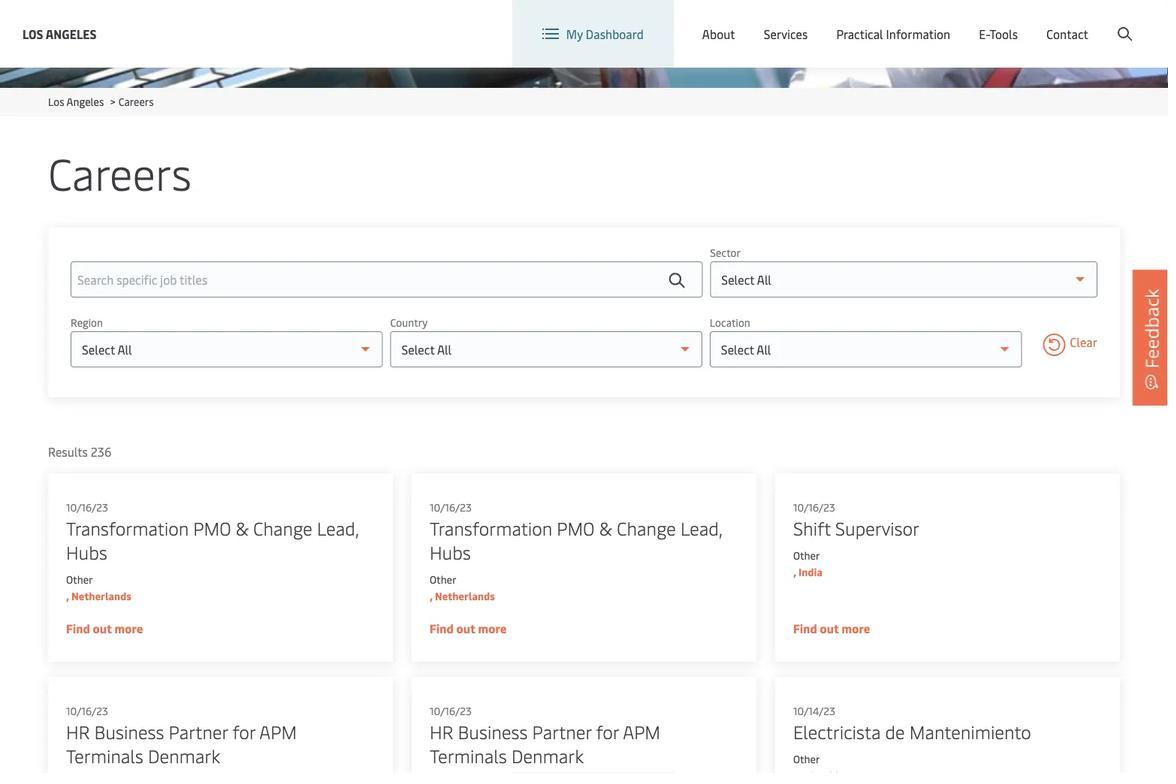 Task type: vqa. For each thing, say whether or not it's contained in the screenshot.
second LEAD,
yes



Task type: describe. For each thing, give the bounding box(es) containing it.
switch location button
[[721, 14, 831, 30]]

3 out from the left
[[820, 620, 839, 636]]

my dashboard button
[[542, 0, 644, 68]]

de
[[885, 719, 905, 744]]

menu
[[916, 14, 947, 30]]

1 more from the left
[[114, 620, 143, 636]]

2 & from the left
[[599, 516, 612, 540]]

account
[[1095, 14, 1140, 30]]

e-tools button
[[979, 0, 1018, 68]]

create
[[1058, 14, 1093, 30]]

country
[[390, 315, 428, 329]]

los for los angeles
[[23, 26, 43, 42]]

los angeles
[[23, 26, 97, 42]]

, inside other , india
[[793, 565, 796, 579]]

2 more from the left
[[478, 620, 507, 636]]

practical information
[[837, 26, 951, 42]]

1 & from the left
[[236, 516, 249, 540]]

supervisor
[[835, 516, 920, 540]]

2 change from the left
[[617, 516, 676, 540]]

los for los angeles > careers
[[48, 94, 64, 109]]

login / create account
[[1018, 14, 1140, 30]]

0 vertical spatial careers
[[119, 94, 154, 109]]

results 236
[[48, 444, 111, 460]]

3 find out more from the left
[[793, 620, 870, 636]]

global
[[879, 14, 913, 30]]

1 10/16/23 transformation pmo & change lead, hubs from the left
[[66, 500, 359, 564]]

clear button
[[1043, 334, 1098, 359]]

2 hr from the left
[[430, 719, 453, 744]]

2 business from the left
[[458, 719, 528, 744]]

236
[[91, 444, 111, 460]]

global menu
[[879, 14, 947, 30]]

switch location
[[746, 14, 831, 30]]

2 terminals from the left
[[430, 743, 507, 768]]

0 vertical spatial los angeles link
[[23, 24, 97, 43]]

login / create account link
[[991, 0, 1140, 44]]

1 out from the left
[[93, 620, 112, 636]]

/
[[1050, 14, 1055, 30]]

2 netherlands from the left
[[435, 589, 495, 603]]

2 hubs from the left
[[430, 540, 471, 564]]

mantenimiento
[[910, 719, 1031, 744]]

feedback button
[[1133, 270, 1168, 405]]

2 lead, from the left
[[681, 516, 722, 540]]

3 find from the left
[[793, 620, 817, 636]]

1 10/16/23 hr business partner for apm terminals denmark from the left
[[66, 704, 297, 768]]

dashboard
[[586, 26, 644, 42]]

region
[[71, 315, 103, 329]]

about button
[[702, 0, 735, 68]]

1 hr from the left
[[66, 719, 90, 744]]

los angeles > careers
[[48, 94, 154, 109]]

10/16/23 inside 10/16/23 shift supervisor
[[793, 500, 835, 514]]

1 transformation from the left
[[66, 516, 189, 540]]

2 find from the left
[[430, 620, 454, 636]]

1 lead, from the left
[[317, 516, 359, 540]]

login
[[1018, 14, 1048, 30]]

1 vertical spatial careers
[[48, 142, 192, 201]]



Task type: locate. For each thing, give the bounding box(es) containing it.
1 vertical spatial location
[[710, 315, 750, 329]]

services button
[[764, 0, 808, 68]]

more
[[114, 620, 143, 636], [478, 620, 507, 636], [842, 620, 870, 636]]

1 netherlands from the left
[[71, 589, 131, 603]]

text search text field
[[71, 261, 703, 298]]

contact
[[1047, 26, 1089, 42]]

0 horizontal spatial find
[[66, 620, 90, 636]]

2 horizontal spatial find
[[793, 620, 817, 636]]

1 horizontal spatial other , netherlands
[[430, 572, 495, 603]]

los angeles link
[[23, 24, 97, 43], [48, 94, 104, 109]]

1 other , netherlands from the left
[[66, 572, 131, 603]]

angeles for los angeles
[[46, 26, 97, 42]]

business
[[94, 719, 164, 744], [458, 719, 528, 744]]

0 horizontal spatial location
[[710, 315, 750, 329]]

contact button
[[1047, 0, 1089, 68]]

0 horizontal spatial pmo
[[193, 516, 231, 540]]

1 horizontal spatial partner
[[532, 719, 592, 744]]

transformation
[[66, 516, 189, 540], [430, 516, 552, 540]]

1 apm from the left
[[259, 719, 297, 744]]

0 horizontal spatial change
[[253, 516, 312, 540]]

0 horizontal spatial 10/16/23 transformation pmo & change lead, hubs
[[66, 500, 359, 564]]

india
[[799, 565, 823, 579]]

pmo
[[193, 516, 231, 540], [557, 516, 595, 540]]

1 change from the left
[[253, 516, 312, 540]]

practical information button
[[837, 0, 951, 68]]

results
[[48, 444, 88, 460]]

2 other , netherlands from the left
[[430, 572, 495, 603]]

0 horizontal spatial out
[[93, 620, 112, 636]]

0 horizontal spatial other , netherlands
[[66, 572, 131, 603]]

find
[[66, 620, 90, 636], [430, 620, 454, 636], [793, 620, 817, 636]]

0 horizontal spatial lead,
[[317, 516, 359, 540]]

2 for from the left
[[596, 719, 619, 744]]

2 10/16/23 hr business partner for apm terminals denmark from the left
[[430, 704, 661, 768]]

information
[[886, 26, 951, 42]]

location down sector
[[710, 315, 750, 329]]

2 transformation from the left
[[430, 516, 552, 540]]

1 horizontal spatial apm
[[623, 719, 661, 744]]

1 horizontal spatial transformation
[[430, 516, 552, 540]]

0 horizontal spatial los
[[23, 26, 43, 42]]

0 horizontal spatial denmark
[[148, 743, 220, 768]]

0 horizontal spatial ,
[[66, 589, 69, 603]]

1 horizontal spatial business
[[458, 719, 528, 744]]

1 horizontal spatial lead,
[[681, 516, 722, 540]]

2 horizontal spatial out
[[820, 620, 839, 636]]

for
[[233, 719, 255, 744], [596, 719, 619, 744]]

e-
[[979, 26, 990, 42]]

0 horizontal spatial terminals
[[66, 743, 143, 768]]

0 horizontal spatial for
[[233, 719, 255, 744]]

1 hubs from the left
[[66, 540, 107, 564]]

global menu button
[[846, 0, 962, 45]]

location
[[784, 14, 831, 30], [710, 315, 750, 329]]

other inside other , india
[[793, 548, 820, 562]]

2 find out more from the left
[[430, 620, 507, 636]]

0 vertical spatial location
[[784, 14, 831, 30]]

1 horizontal spatial location
[[784, 14, 831, 30]]

0 vertical spatial los
[[23, 26, 43, 42]]

1 horizontal spatial netherlands
[[435, 589, 495, 603]]

1 horizontal spatial pmo
[[557, 516, 595, 540]]

1 horizontal spatial 10/16/23 hr business partner for apm terminals denmark
[[430, 704, 661, 768]]

1 find out more from the left
[[66, 620, 143, 636]]

feedback
[[1139, 289, 1164, 369]]

2 horizontal spatial ,
[[793, 565, 796, 579]]

2 10/16/23 transformation pmo & change lead, hubs from the left
[[430, 500, 722, 564]]

1 horizontal spatial find out more
[[430, 620, 507, 636]]

0 horizontal spatial hubs
[[66, 540, 107, 564]]

find out more
[[66, 620, 143, 636], [430, 620, 507, 636], [793, 620, 870, 636]]

other
[[793, 548, 820, 562], [66, 572, 93, 586], [430, 572, 456, 586], [793, 752, 820, 766]]

angeles for los angeles > careers
[[67, 94, 104, 109]]

shift
[[793, 516, 831, 540]]

apm
[[259, 719, 297, 744], [623, 719, 661, 744]]

1 horizontal spatial &
[[599, 516, 612, 540]]

partner
[[169, 719, 228, 744], [532, 719, 592, 744]]

careers down >
[[48, 142, 192, 201]]

my
[[566, 26, 583, 42]]

hubs
[[66, 540, 107, 564], [430, 540, 471, 564]]

&
[[236, 516, 249, 540], [599, 516, 612, 540]]

0 horizontal spatial &
[[236, 516, 249, 540]]

10/16/23
[[66, 500, 108, 514], [430, 500, 472, 514], [793, 500, 835, 514], [66, 704, 108, 718], [430, 704, 472, 718]]

0 horizontal spatial partner
[[169, 719, 228, 744]]

0 horizontal spatial 10/16/23 hr business partner for apm terminals denmark
[[66, 704, 297, 768]]

1 horizontal spatial denmark
[[512, 743, 584, 768]]

1 horizontal spatial out
[[456, 620, 475, 636]]

2 out from the left
[[456, 620, 475, 636]]

,
[[793, 565, 796, 579], [66, 589, 69, 603], [430, 589, 433, 603]]

0 horizontal spatial more
[[114, 620, 143, 636]]

1 find from the left
[[66, 620, 90, 636]]

change
[[253, 516, 312, 540], [617, 516, 676, 540]]

1 denmark from the left
[[148, 743, 220, 768]]

10/16/23 transformation pmo & change lead, hubs
[[66, 500, 359, 564], [430, 500, 722, 564]]

about
[[702, 26, 735, 42]]

1 horizontal spatial find
[[430, 620, 454, 636]]

2 pmo from the left
[[557, 516, 595, 540]]

tools
[[990, 26, 1018, 42]]

1 horizontal spatial los
[[48, 94, 64, 109]]

clear
[[1070, 334, 1098, 350]]

e-tools
[[979, 26, 1018, 42]]

0 horizontal spatial hr
[[66, 719, 90, 744]]

10/16/23 shift supervisor
[[793, 500, 920, 540]]

switch
[[746, 14, 781, 30]]

0 horizontal spatial apm
[[259, 719, 297, 744]]

1 horizontal spatial 10/16/23 transformation pmo & change lead, hubs
[[430, 500, 722, 564]]

1 vertical spatial los angeles link
[[48, 94, 104, 109]]

location right 'switch'
[[784, 14, 831, 30]]

1 horizontal spatial ,
[[430, 589, 433, 603]]

angeles left >
[[67, 94, 104, 109]]

10/14/23
[[793, 704, 836, 718]]

careers
[[119, 94, 154, 109], [48, 142, 192, 201]]

2 horizontal spatial find out more
[[793, 620, 870, 636]]

1 horizontal spatial for
[[596, 719, 619, 744]]

denmark
[[148, 743, 220, 768], [512, 743, 584, 768]]

other , india
[[793, 548, 823, 579]]

1 partner from the left
[[169, 719, 228, 744]]

1 horizontal spatial terminals
[[430, 743, 507, 768]]

0 horizontal spatial netherlands
[[71, 589, 131, 603]]

1 horizontal spatial hubs
[[430, 540, 471, 564]]

2 denmark from the left
[[512, 743, 584, 768]]

services
[[764, 26, 808, 42]]

0 horizontal spatial transformation
[[66, 516, 189, 540]]

2 partner from the left
[[532, 719, 592, 744]]

careers right >
[[119, 94, 154, 109]]

my dashboard
[[566, 26, 644, 42]]

los
[[23, 26, 43, 42], [48, 94, 64, 109]]

0 vertical spatial angeles
[[46, 26, 97, 42]]

angeles
[[46, 26, 97, 42], [67, 94, 104, 109]]

1 horizontal spatial more
[[478, 620, 507, 636]]

2 horizontal spatial more
[[842, 620, 870, 636]]

practical
[[837, 26, 883, 42]]

1 business from the left
[[94, 719, 164, 744]]

1 for from the left
[[233, 719, 255, 744]]

electricista
[[793, 719, 881, 744]]

terminals
[[66, 743, 143, 768], [430, 743, 507, 768]]

other , netherlands
[[66, 572, 131, 603], [430, 572, 495, 603]]

0 horizontal spatial find out more
[[66, 620, 143, 636]]

1 vertical spatial angeles
[[67, 94, 104, 109]]

10/16/23 hr business partner for apm terminals denmark
[[66, 704, 297, 768], [430, 704, 661, 768]]

netherlands
[[71, 589, 131, 603], [435, 589, 495, 603]]

lead,
[[317, 516, 359, 540], [681, 516, 722, 540]]

team building event at apm terminals image
[[0, 0, 1168, 88]]

1 vertical spatial los
[[48, 94, 64, 109]]

sector
[[710, 245, 741, 260]]

hr
[[66, 719, 90, 744], [430, 719, 453, 744]]

3 more from the left
[[842, 620, 870, 636]]

1 horizontal spatial hr
[[430, 719, 453, 744]]

angeles up los angeles > careers
[[46, 26, 97, 42]]

out
[[93, 620, 112, 636], [456, 620, 475, 636], [820, 620, 839, 636]]

1 terminals from the left
[[66, 743, 143, 768]]

1 pmo from the left
[[193, 516, 231, 540]]

1 horizontal spatial change
[[617, 516, 676, 540]]

location inside switch location button
[[784, 14, 831, 30]]

2 apm from the left
[[623, 719, 661, 744]]

10/14/23 electricista de mantenimiento
[[793, 704, 1031, 744]]

>
[[110, 94, 116, 109]]

0 horizontal spatial business
[[94, 719, 164, 744]]



